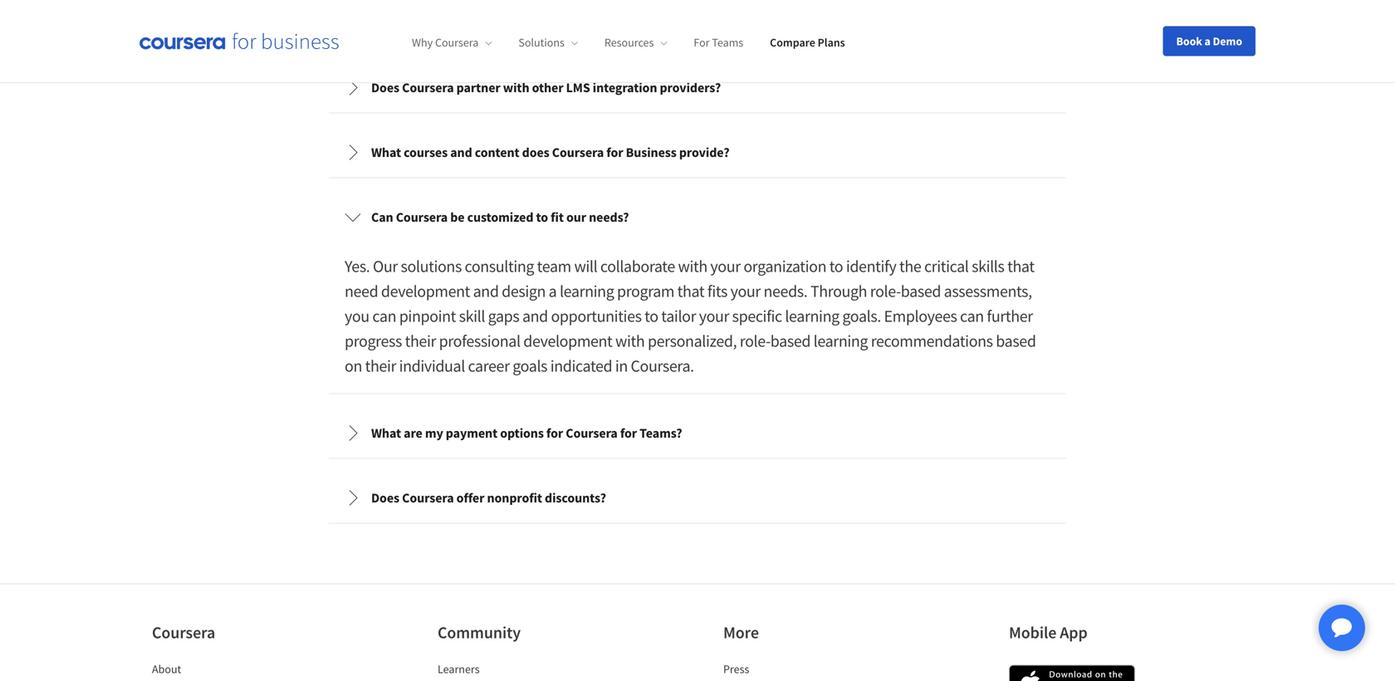 Task type: vqa. For each thing, say whether or not it's contained in the screenshot.
the middle Welcome
no



Task type: locate. For each thing, give the bounding box(es) containing it.
1 vertical spatial and
[[473, 281, 499, 302]]

about link
[[152, 662, 181, 677]]

coursera for business image
[[140, 33, 339, 50]]

a right book in the top right of the page
[[1205, 34, 1211, 49]]

will
[[574, 256, 597, 277]]

options
[[500, 425, 544, 441]]

press link
[[723, 662, 749, 677]]

can up progress
[[372, 306, 396, 326]]

app
[[1060, 622, 1088, 643]]

0 horizontal spatial that
[[677, 281, 705, 302]]

coursera.
[[631, 356, 694, 376]]

development
[[381, 281, 470, 302], [523, 331, 612, 351]]

about
[[152, 662, 181, 677]]

tailor
[[661, 306, 696, 326]]

through
[[811, 281, 867, 302]]

development up pinpoint at the left top
[[381, 281, 470, 302]]

what courses and content does coursera for business provide?
[[371, 144, 730, 161]]

why
[[412, 35, 433, 50]]

to inside dropdown button
[[536, 209, 548, 226]]

based up employees
[[901, 281, 941, 302]]

2 horizontal spatial and
[[522, 306, 548, 326]]

integration
[[593, 79, 657, 96]]

with down can coursera be customized to fit our needs? dropdown button
[[678, 256, 707, 277]]

skill
[[459, 306, 485, 326]]

why coursera
[[412, 35, 479, 50]]

coursera right why
[[435, 35, 479, 50]]

and right courses
[[450, 144, 472, 161]]

needs?
[[589, 209, 629, 226]]

progress
[[345, 331, 402, 351]]

1 horizontal spatial can
[[960, 306, 984, 326]]

what left courses
[[371, 144, 401, 161]]

1 horizontal spatial to
[[645, 306, 658, 326]]

2 vertical spatial with
[[615, 331, 645, 351]]

1 horizontal spatial a
[[1205, 34, 1211, 49]]

0 vertical spatial what
[[371, 144, 401, 161]]

for left teams?
[[620, 425, 637, 441]]

0 horizontal spatial based
[[771, 331, 811, 351]]

that right skills
[[1008, 256, 1035, 277]]

0 vertical spatial with
[[503, 79, 529, 96]]

coursera left offer
[[402, 490, 454, 506]]

your up the fits
[[710, 256, 741, 277]]

what courses and content does coursera for business provide? button
[[331, 129, 1064, 176]]

with
[[503, 79, 529, 96], [678, 256, 707, 277], [615, 331, 645, 351]]

what inside what courses and content does coursera for business provide? dropdown button
[[371, 144, 401, 161]]

does coursera offer nonprofit discounts? button
[[331, 475, 1064, 521]]

a down team
[[549, 281, 557, 302]]

skills
[[972, 256, 1005, 277]]

what inside what are my payment options for coursera for teams? dropdown button
[[371, 425, 401, 441]]

their down progress
[[365, 356, 396, 376]]

based
[[901, 281, 941, 302], [771, 331, 811, 351], [996, 331, 1036, 351]]

1 horizontal spatial role-
[[870, 281, 901, 302]]

2 horizontal spatial with
[[678, 256, 707, 277]]

plans
[[818, 35, 845, 50]]

1 vertical spatial their
[[365, 356, 396, 376]]

2 vertical spatial your
[[699, 306, 729, 326]]

partner
[[457, 79, 501, 96]]

resources link
[[605, 35, 667, 50]]

0 horizontal spatial their
[[365, 356, 396, 376]]

does for does coursera offer nonprofit discounts?
[[371, 490, 400, 506]]

what for what courses and content does coursera for business provide?
[[371, 144, 401, 161]]

my
[[425, 425, 443, 441]]

with up "in"
[[615, 331, 645, 351]]

1 horizontal spatial based
[[901, 281, 941, 302]]

0 horizontal spatial and
[[450, 144, 472, 161]]

1 vertical spatial a
[[549, 281, 557, 302]]

need
[[345, 281, 378, 302]]

0 horizontal spatial a
[[549, 281, 557, 302]]

learning
[[560, 281, 614, 302], [785, 306, 840, 326], [814, 331, 868, 351]]

based down further at the top right
[[996, 331, 1036, 351]]

0 vertical spatial a
[[1205, 34, 1211, 49]]

a
[[1205, 34, 1211, 49], [549, 281, 557, 302]]

does
[[371, 79, 400, 96], [371, 490, 400, 506]]

does coursera partner with other lms integration providers? button
[[331, 64, 1064, 111]]

demo
[[1213, 34, 1243, 49]]

1 horizontal spatial development
[[523, 331, 612, 351]]

yes. our solutions consulting team will collaborate with your organization to identify the critical skills that need development and design a learning program that fits your needs. through role-based assessments, you can pinpoint skill gaps and opportunities to tailor your specific learning goals. employees can further progress their professional  development with personalized, role-based learning recommendations based on their individual career goals indicated in coursera.
[[345, 256, 1036, 376]]

0 vertical spatial learning
[[560, 281, 614, 302]]

based down specific
[[771, 331, 811, 351]]

0 horizontal spatial with
[[503, 79, 529, 96]]

that
[[1008, 256, 1035, 277], [677, 281, 705, 302]]

what are my payment options for coursera for teams? button
[[331, 410, 1064, 456]]

that left the fits
[[677, 281, 705, 302]]

role-
[[870, 281, 901, 302], [740, 331, 771, 351]]

teams
[[712, 35, 743, 50]]

your down the fits
[[699, 306, 729, 326]]

with left 'other'
[[503, 79, 529, 96]]

can down assessments,
[[960, 306, 984, 326]]

1 can from the left
[[372, 306, 396, 326]]

mobile
[[1009, 622, 1057, 643]]

to up through
[[829, 256, 843, 277]]

1 vertical spatial does
[[371, 490, 400, 506]]

yes.
[[345, 256, 370, 277]]

1 horizontal spatial that
[[1008, 256, 1035, 277]]

offer
[[457, 490, 485, 506]]

employees
[[884, 306, 957, 326]]

1 does from the top
[[371, 79, 400, 96]]

0 horizontal spatial to
[[536, 209, 548, 226]]

what left are
[[371, 425, 401, 441]]

0 horizontal spatial development
[[381, 281, 470, 302]]

1 vertical spatial role-
[[740, 331, 771, 351]]

to down program
[[645, 306, 658, 326]]

pinpoint
[[399, 306, 456, 326]]

compare
[[770, 35, 815, 50]]

what
[[371, 144, 401, 161], [371, 425, 401, 441]]

2 horizontal spatial to
[[829, 256, 843, 277]]

1 horizontal spatial with
[[615, 331, 645, 351]]

in
[[615, 356, 628, 376]]

a inside yes. our solutions consulting team will collaborate with your organization to identify the critical skills that need development and design a learning program that fits your needs. through role-based assessments, you can pinpoint skill gaps and opportunities to tailor your specific learning goals. employees can further progress their professional  development with personalized, role-based learning recommendations based on their individual career goals indicated in coursera.
[[549, 281, 557, 302]]

0 vertical spatial and
[[450, 144, 472, 161]]

0 vertical spatial development
[[381, 281, 470, 302]]

opportunities
[[551, 306, 642, 326]]

1 horizontal spatial and
[[473, 281, 499, 302]]

individual
[[399, 356, 465, 376]]

for right options
[[546, 425, 563, 441]]

their
[[405, 331, 436, 351], [365, 356, 396, 376]]

1 vertical spatial that
[[677, 281, 705, 302]]

1 horizontal spatial their
[[405, 331, 436, 351]]

you
[[345, 306, 369, 326]]

development up indicated
[[523, 331, 612, 351]]

download on the app store image
[[1009, 665, 1135, 681]]

0 vertical spatial their
[[405, 331, 436, 351]]

and down design
[[522, 306, 548, 326]]

why coursera link
[[412, 35, 492, 50]]

needs.
[[764, 281, 808, 302]]

0 vertical spatial role-
[[870, 281, 901, 302]]

our
[[373, 256, 398, 277]]

role- down 'identify'
[[870, 281, 901, 302]]

to left fit
[[536, 209, 548, 226]]

1 vertical spatial what
[[371, 425, 401, 441]]

role- down specific
[[740, 331, 771, 351]]

0 vertical spatial does
[[371, 79, 400, 96]]

goals.
[[843, 306, 881, 326]]

coursera
[[435, 35, 479, 50], [402, 79, 454, 96], [552, 144, 604, 161], [396, 209, 448, 226], [566, 425, 618, 441], [402, 490, 454, 506], [152, 622, 215, 643]]

and down consulting
[[473, 281, 499, 302]]

team
[[537, 256, 571, 277]]

to
[[536, 209, 548, 226], [829, 256, 843, 277], [645, 306, 658, 326]]

organization
[[744, 256, 827, 277]]

for
[[607, 144, 623, 161], [546, 425, 563, 441], [620, 425, 637, 441]]

1 what from the top
[[371, 144, 401, 161]]

our
[[566, 209, 586, 226]]

learning down will
[[560, 281, 614, 302]]

2 what from the top
[[371, 425, 401, 441]]

your up specific
[[731, 281, 761, 302]]

their down pinpoint at the left top
[[405, 331, 436, 351]]

2 vertical spatial and
[[522, 306, 548, 326]]

learning down through
[[785, 306, 840, 326]]

1 vertical spatial learning
[[785, 306, 840, 326]]

learning down goals.
[[814, 331, 868, 351]]

0 horizontal spatial role-
[[740, 331, 771, 351]]

0 vertical spatial to
[[536, 209, 548, 226]]

1 vertical spatial with
[[678, 256, 707, 277]]

0 horizontal spatial can
[[372, 306, 396, 326]]

2 does from the top
[[371, 490, 400, 506]]



Task type: describe. For each thing, give the bounding box(es) containing it.
customized
[[467, 209, 534, 226]]

2 vertical spatial to
[[645, 306, 658, 326]]

career
[[468, 356, 510, 376]]

providers?
[[660, 79, 721, 96]]

compare plans
[[770, 35, 845, 50]]

with inside dropdown button
[[503, 79, 529, 96]]

a inside 'button'
[[1205, 34, 1211, 49]]

lms
[[566, 79, 590, 96]]

mobile app
[[1009, 622, 1088, 643]]

solutions
[[519, 35, 565, 50]]

be
[[450, 209, 465, 226]]

professional
[[439, 331, 521, 351]]

fit
[[551, 209, 564, 226]]

can coursera be customized to fit our needs? button
[[331, 194, 1064, 240]]

gaps
[[488, 306, 519, 326]]

content
[[475, 144, 520, 161]]

further
[[987, 306, 1033, 326]]

payment
[[446, 425, 498, 441]]

solutions link
[[519, 35, 578, 50]]

1 vertical spatial development
[[523, 331, 612, 351]]

critical
[[924, 256, 969, 277]]

book a demo button
[[1163, 26, 1256, 56]]

more
[[723, 622, 759, 643]]

program
[[617, 281, 674, 302]]

2 can from the left
[[960, 306, 984, 326]]

community
[[438, 622, 521, 643]]

learners
[[438, 662, 480, 677]]

indicated
[[550, 356, 612, 376]]

identify
[[846, 256, 896, 277]]

what are my payment options for coursera for teams?
[[371, 425, 682, 441]]

discounts?
[[545, 490, 606, 506]]

personalized,
[[648, 331, 737, 351]]

can
[[371, 209, 393, 226]]

fits
[[708, 281, 728, 302]]

does for does coursera partner with other lms integration providers?
[[371, 79, 400, 96]]

nonprofit
[[487, 490, 542, 506]]

recommendations
[[871, 331, 993, 351]]

collaborate
[[600, 256, 675, 277]]

the
[[899, 256, 921, 277]]

1 vertical spatial to
[[829, 256, 843, 277]]

resources
[[605, 35, 654, 50]]

0 vertical spatial your
[[710, 256, 741, 277]]

1 vertical spatial your
[[731, 281, 761, 302]]

on
[[345, 356, 362, 376]]

for teams link
[[694, 35, 743, 50]]

does coursera partner with other lms integration providers?
[[371, 79, 721, 96]]

coursera left the 'be'
[[396, 209, 448, 226]]

and inside dropdown button
[[450, 144, 472, 161]]

other
[[532, 79, 564, 96]]

coursera up discounts?
[[566, 425, 618, 441]]

assessments,
[[944, 281, 1032, 302]]

book a demo
[[1177, 34, 1243, 49]]

can coursera be customized to fit our needs?
[[371, 209, 629, 226]]

coursera down why
[[402, 79, 454, 96]]

2 vertical spatial learning
[[814, 331, 868, 351]]

0 vertical spatial that
[[1008, 256, 1035, 277]]

for teams
[[694, 35, 743, 50]]

business
[[626, 144, 677, 161]]

press
[[723, 662, 749, 677]]

coursera right does
[[552, 144, 604, 161]]

2 horizontal spatial based
[[996, 331, 1036, 351]]

goals
[[513, 356, 547, 376]]

compare plans link
[[770, 35, 845, 50]]

book
[[1177, 34, 1202, 49]]

coursera up about link
[[152, 622, 215, 643]]

teams?
[[640, 425, 682, 441]]

specific
[[732, 306, 782, 326]]

what for what are my payment options for coursera for teams?
[[371, 425, 401, 441]]

does coursera offer nonprofit discounts?
[[371, 490, 606, 506]]

design
[[502, 281, 546, 302]]

does
[[522, 144, 550, 161]]

provide?
[[679, 144, 730, 161]]

courses
[[404, 144, 448, 161]]

consulting
[[465, 256, 534, 277]]

for left business
[[607, 144, 623, 161]]

learners link
[[438, 662, 480, 677]]

for
[[694, 35, 710, 50]]



